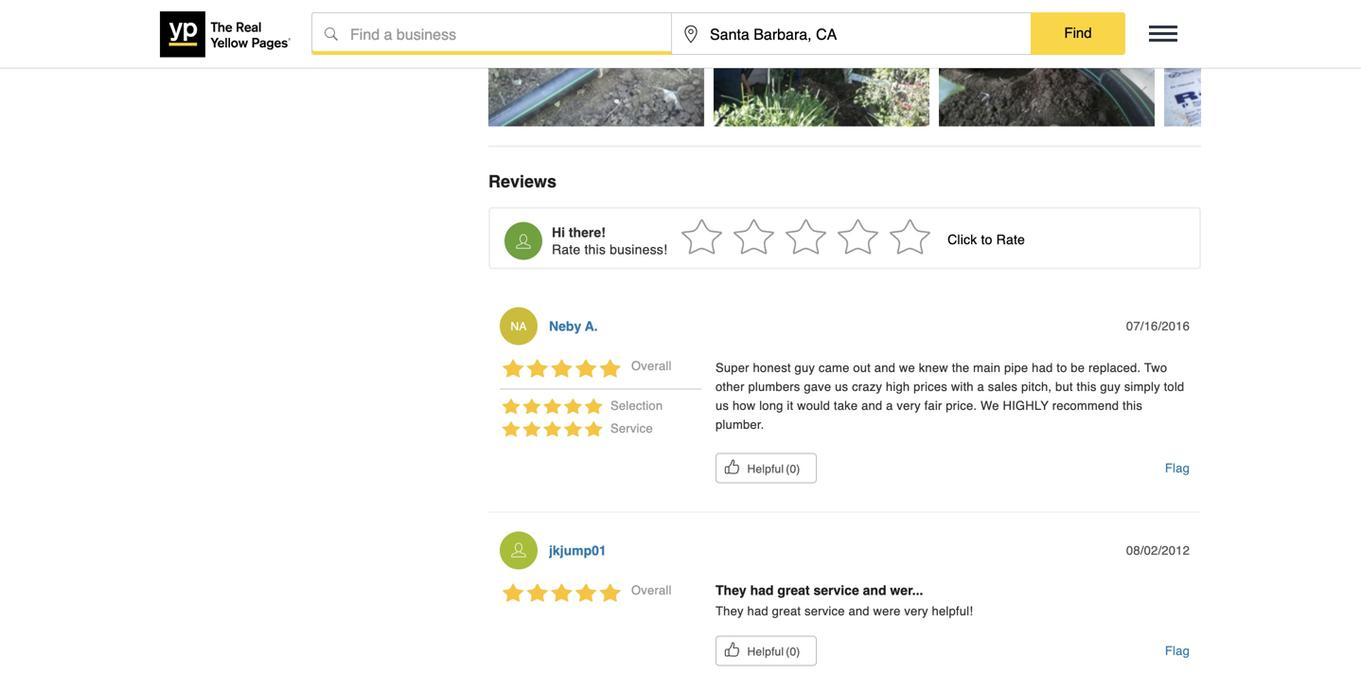 Task type: vqa. For each thing, say whether or not it's contained in the screenshot.
leftmost the ca
no



Task type: describe. For each thing, give the bounding box(es) containing it.
out
[[854, 361, 871, 375]]

plumber.
[[716, 418, 765, 432]]

(0) for jkjump01
[[786, 645, 801, 659]]

1 vertical spatial had
[[751, 583, 774, 598]]

prices
[[914, 380, 948, 394]]

4
[[833, 232, 840, 247]]

and left were
[[849, 604, 870, 618]]

08/02/2012
[[1127, 544, 1190, 558]]

2
[[728, 232, 736, 247]]

3
[[780, 232, 788, 247]]

wer...
[[891, 583, 924, 598]]

Where? text field
[[672, 13, 1031, 55]]

they had great service and wer... they had great service and were very helpful!
[[716, 583, 974, 618]]

0 horizontal spatial a
[[887, 399, 894, 413]]

neby a.
[[549, 319, 598, 334]]

helpful (0) for neby a.
[[748, 463, 801, 476]]

1 horizontal spatial a
[[978, 380, 985, 394]]

to inside super honest guy came out and we knew the main pipe had to be replaced. two other plumbers gave us crazy high prices with a sales pitch, but this guy simply told us how long it would take and a very fair price. we highly recommend this plumber.
[[1057, 361, 1068, 375]]

the
[[952, 361, 970, 375]]

flag link for jkjump01
[[1166, 636, 1190, 666]]

2 oscar's plumbing & rooter service - van nuys, ca image from the left
[[714, 0, 930, 127]]

and up were
[[863, 583, 887, 598]]

na
[[511, 320, 527, 334]]

very inside super honest guy came out and we knew the main pipe had to be replaced. two other plumbers gave us crazy high prices with a sales pitch, but this guy simply told us how long it would take and a very fair price. we highly recommend this plumber.
[[897, 399, 921, 413]]

2 vertical spatial this
[[1123, 399, 1143, 413]]

jkjump01 link
[[549, 543, 607, 558]]

jkjump01
[[549, 543, 607, 558]]

honest
[[753, 361, 791, 375]]

2 vertical spatial had
[[748, 604, 769, 618]]

hi there! rate this business!
[[552, 225, 668, 257]]

business!
[[610, 242, 668, 257]]

click
[[948, 232, 978, 247]]

(0) for neby a.
[[786, 463, 801, 476]]

plumbers
[[749, 380, 801, 394]]

crazy
[[852, 380, 883, 394]]

flag for neby a.
[[1166, 461, 1190, 476]]

knew
[[919, 361, 949, 375]]

long
[[760, 399, 784, 413]]

overall for jkjump01
[[632, 584, 672, 598]]

it
[[787, 399, 794, 413]]

other
[[716, 380, 745, 394]]

helpful for jkjump01
[[748, 645, 784, 659]]

rate for there!
[[552, 242, 581, 257]]

with
[[952, 380, 974, 394]]

price.
[[946, 399, 978, 413]]

main
[[974, 361, 1001, 375]]

1 oscar's plumbing & rooter service - van nuys, ca image from the left
[[489, 0, 705, 127]]

replaced.
[[1089, 361, 1141, 375]]

0 vertical spatial service
[[814, 583, 860, 598]]

how
[[733, 399, 756, 413]]

this inside hi there! rate this business!
[[585, 242, 606, 257]]

0 vertical spatial to
[[982, 232, 993, 247]]

0 horizontal spatial us
[[716, 399, 729, 413]]

recommend
[[1053, 399, 1120, 413]]

the real yellow pages logo image
[[160, 11, 293, 57]]

selection
[[611, 399, 663, 413]]

came
[[819, 361, 850, 375]]

helpful!
[[932, 604, 974, 618]]



Task type: locate. For each thing, give the bounding box(es) containing it.
pipe
[[1005, 361, 1029, 375]]

0 horizontal spatial this
[[585, 242, 606, 257]]

0 horizontal spatial to
[[982, 232, 993, 247]]

0 vertical spatial overall
[[632, 359, 672, 373]]

service
[[611, 422, 653, 436]]

were
[[874, 604, 901, 618]]

1 helpful from the top
[[748, 463, 784, 476]]

very inside they had great service and wer... they had great service and were very helpful!
[[905, 604, 929, 618]]

0 vertical spatial flag link
[[1166, 453, 1190, 484]]

0 vertical spatial us
[[835, 380, 849, 394]]

0 vertical spatial this
[[585, 242, 606, 257]]

helpful
[[748, 463, 784, 476], [748, 645, 784, 659]]

they
[[716, 583, 747, 598], [716, 604, 744, 618]]

1 horizontal spatial rate
[[997, 232, 1026, 247]]

2 flag link from the top
[[1166, 636, 1190, 666]]

super honest guy came out and we knew the main pipe had to be replaced. two other plumbers gave us crazy high prices with a sales pitch, but this guy simply told us how long it would take and a very fair price. we highly recommend this plumber.
[[716, 361, 1185, 432]]

1 vertical spatial great
[[772, 604, 801, 618]]

fair
[[925, 399, 943, 413]]

1 vertical spatial flag link
[[1166, 636, 1190, 666]]

2 helpful (0) from the top
[[748, 645, 801, 659]]

super
[[716, 361, 750, 375]]

5
[[885, 232, 892, 247]]

would
[[798, 399, 831, 413]]

but
[[1056, 380, 1074, 394]]

reviews
[[489, 172, 557, 192]]

0 vertical spatial had
[[1032, 361, 1054, 375]]

0 vertical spatial flag
[[1166, 461, 1190, 476]]

very
[[897, 399, 921, 413], [905, 604, 929, 618]]

helpful (0)
[[748, 463, 801, 476], [748, 645, 801, 659]]

and down crazy
[[862, 399, 883, 413]]

click to rate
[[948, 232, 1026, 247]]

a.
[[585, 319, 598, 334]]

neby a. link
[[549, 319, 598, 334]]

0 vertical spatial guy
[[795, 361, 816, 375]]

overall for neby a.
[[632, 359, 672, 373]]

(0) down it
[[786, 463, 801, 476]]

1 vertical spatial helpful (0)
[[748, 645, 801, 659]]

1 vertical spatial very
[[905, 604, 929, 618]]

service left were
[[805, 604, 845, 618]]

Find a business text field
[[313, 13, 671, 55]]

had
[[1032, 361, 1054, 375], [751, 583, 774, 598], [748, 604, 769, 618]]

a down high
[[887, 399, 894, 413]]

1 flag link from the top
[[1166, 453, 1190, 484]]

(0)
[[786, 463, 801, 476], [786, 645, 801, 659]]

0 horizontal spatial rate
[[552, 242, 581, 257]]

this up recommend in the right of the page
[[1077, 380, 1097, 394]]

1 horizontal spatial this
[[1077, 380, 1097, 394]]

to left be
[[1057, 361, 1068, 375]]

0 vertical spatial helpful (0)
[[748, 463, 801, 476]]

guy down replaced.
[[1101, 380, 1121, 394]]

helpful down they had great service and wer... they had great service and were very helpful!
[[748, 645, 784, 659]]

guy
[[795, 361, 816, 375], [1101, 380, 1121, 394]]

there!
[[569, 225, 606, 240]]

1 vertical spatial overall
[[632, 584, 672, 598]]

find button
[[1031, 12, 1126, 54]]

high
[[886, 380, 910, 394]]

helpful (0) for jkjump01
[[748, 645, 801, 659]]

be
[[1071, 361, 1085, 375]]

sales
[[989, 380, 1018, 394]]

1 vertical spatial helpful
[[748, 645, 784, 659]]

a
[[978, 380, 985, 394], [887, 399, 894, 413]]

0 vertical spatial great
[[778, 583, 810, 598]]

us
[[835, 380, 849, 394], [716, 399, 729, 413]]

3 oscar's plumbing & rooter service - van nuys, ca image from the left
[[939, 0, 1155, 127]]

1 vertical spatial service
[[805, 604, 845, 618]]

1 vertical spatial they
[[716, 604, 744, 618]]

0 vertical spatial very
[[897, 399, 921, 413]]

us up take
[[835, 380, 849, 394]]

2 overall from the top
[[632, 584, 672, 598]]

1 vertical spatial this
[[1077, 380, 1097, 394]]

helpful for neby a.
[[748, 463, 784, 476]]

0 vertical spatial (0)
[[786, 463, 801, 476]]

told
[[1164, 380, 1185, 394]]

1 horizontal spatial us
[[835, 380, 849, 394]]

2 they from the top
[[716, 604, 744, 618]]

rate inside hi there! rate this business!
[[552, 242, 581, 257]]

to
[[982, 232, 993, 247], [1057, 361, 1068, 375]]

1 they from the top
[[716, 583, 747, 598]]

service left 'wer...'
[[814, 583, 860, 598]]

very down 'wer...'
[[905, 604, 929, 618]]

2 helpful from the top
[[748, 645, 784, 659]]

2 (0) from the top
[[786, 645, 801, 659]]

find
[[1065, 25, 1092, 41]]

0 vertical spatial helpful
[[748, 463, 784, 476]]

flag for jkjump01
[[1166, 644, 1190, 658]]

service
[[814, 583, 860, 598], [805, 604, 845, 618]]

we
[[981, 399, 1000, 413]]

1 horizontal spatial to
[[1057, 361, 1068, 375]]

this down simply
[[1123, 399, 1143, 413]]

1 helpful (0) from the top
[[748, 463, 801, 476]]

1 (0) from the top
[[786, 463, 801, 476]]

rate for to
[[997, 232, 1026, 247]]

flag
[[1166, 461, 1190, 476], [1166, 644, 1190, 658]]

simply
[[1125, 380, 1161, 394]]

rate right click
[[997, 232, 1026, 247]]

2 horizontal spatial this
[[1123, 399, 1143, 413]]

1 horizontal spatial guy
[[1101, 380, 1121, 394]]

very down high
[[897, 399, 921, 413]]

helpful (0) down they had great service and wer... they had great service and were very helpful!
[[748, 645, 801, 659]]

overall
[[632, 359, 672, 373], [632, 584, 672, 598]]

0 vertical spatial they
[[716, 583, 747, 598]]

07/16/2016
[[1127, 319, 1190, 334]]

1
[[676, 232, 684, 247]]

1 vertical spatial (0)
[[786, 645, 801, 659]]

take
[[834, 399, 858, 413]]

this
[[585, 242, 606, 257], [1077, 380, 1097, 394], [1123, 399, 1143, 413]]

1 flag from the top
[[1166, 461, 1190, 476]]

to right click
[[982, 232, 993, 247]]

highly
[[1003, 399, 1049, 413]]

we
[[900, 361, 916, 375]]

0 vertical spatial a
[[978, 380, 985, 394]]

1 vertical spatial us
[[716, 399, 729, 413]]

1 vertical spatial guy
[[1101, 380, 1121, 394]]

us down other
[[716, 399, 729, 413]]

rate
[[997, 232, 1026, 247], [552, 242, 581, 257]]

helpful (0) down "plumber."
[[748, 463, 801, 476]]

flag link for neby a.
[[1166, 453, 1190, 484]]

flag link
[[1166, 453, 1190, 484], [1166, 636, 1190, 666]]

1 vertical spatial flag
[[1166, 644, 1190, 658]]

two
[[1145, 361, 1168, 375]]

1 overall from the top
[[632, 359, 672, 373]]

4 oscar's plumbing & rooter service - van nuys, ca image from the left
[[1165, 0, 1362, 127]]

great
[[778, 583, 810, 598], [772, 604, 801, 618]]

neby
[[549, 319, 582, 334]]

oscar's plumbing & rooter service - van nuys, ca image
[[489, 0, 705, 127], [714, 0, 930, 127], [939, 0, 1155, 127], [1165, 0, 1362, 127]]

rate down the hi
[[552, 242, 581, 257]]

1 vertical spatial to
[[1057, 361, 1068, 375]]

0 horizontal spatial guy
[[795, 361, 816, 375]]

2 flag from the top
[[1166, 644, 1190, 658]]

gave
[[804, 380, 832, 394]]

(0) down they had great service and wer... they had great service and were very helpful!
[[786, 645, 801, 659]]

a right the with
[[978, 380, 985, 394]]

hi
[[552, 225, 565, 240]]

and left we
[[875, 361, 896, 375]]

helpful down "plumber."
[[748, 463, 784, 476]]

and
[[875, 361, 896, 375], [862, 399, 883, 413], [863, 583, 887, 598], [849, 604, 870, 618]]

this down there!
[[585, 242, 606, 257]]

pitch,
[[1022, 380, 1052, 394]]

had inside super honest guy came out and we knew the main pipe had to be replaced. two other plumbers gave us crazy high prices with a sales pitch, but this guy simply told us how long it would take and a very fair price. we highly recommend this plumber.
[[1032, 361, 1054, 375]]

guy up gave
[[795, 361, 816, 375]]

1 vertical spatial a
[[887, 399, 894, 413]]



